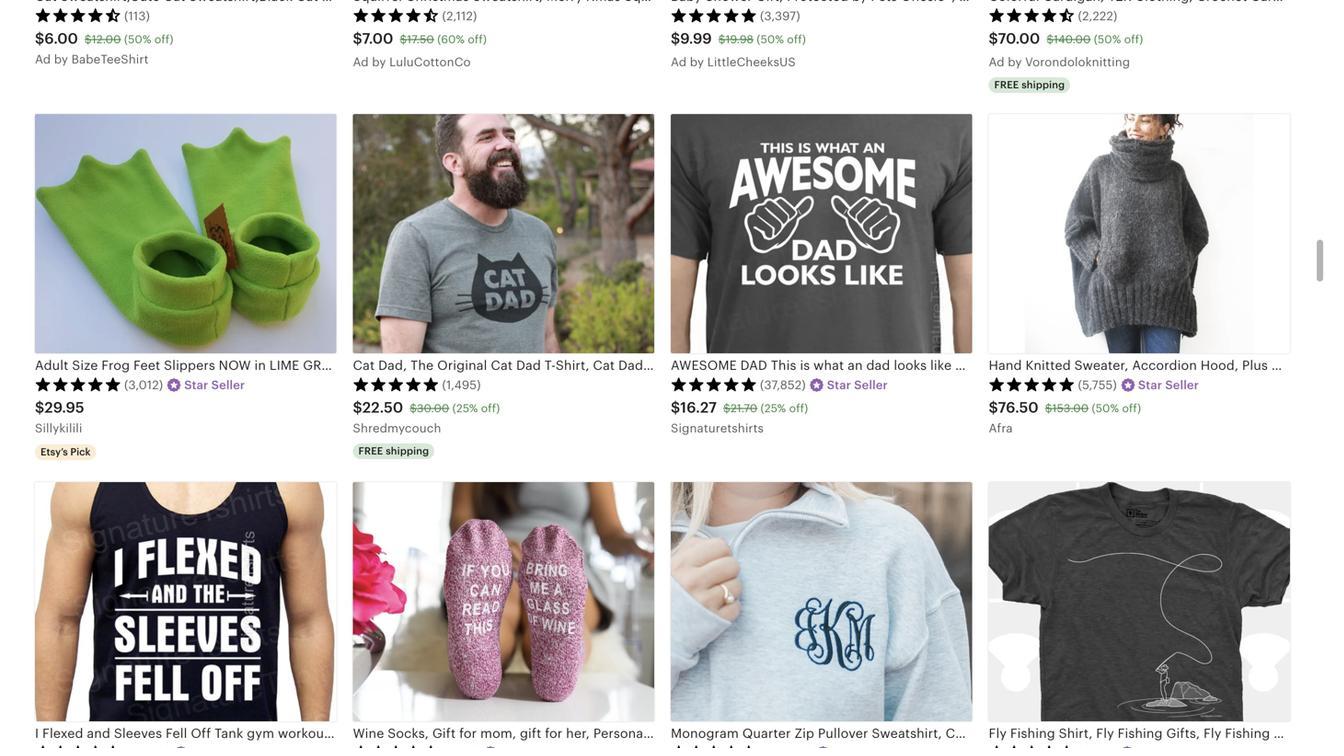 Task type: vqa. For each thing, say whether or not it's contained in the screenshot.
sillykilili at left bottom
yes



Task type: describe. For each thing, give the bounding box(es) containing it.
off) for 7.00
[[468, 33, 487, 45]]

4.5 out of 5 stars image for 6.00
[[35, 8, 121, 23]]

(113)
[[124, 9, 150, 23]]

jum
[[1301, 358, 1325, 373]]

star for 76.50
[[1138, 378, 1162, 392]]

christmas
[[946, 726, 1009, 741]]

seller for 16.27
[[854, 378, 888, 392]]

19.98
[[726, 33, 754, 45]]

(25% for 22.50
[[452, 402, 478, 415]]

1 star from the left
[[184, 378, 208, 392]]

4.5 out of 5 stars image for 70.00
[[989, 8, 1075, 23]]

$ 7.00 $ 17.50 (60% off)
[[353, 31, 487, 47]]

2 size from the left
[[1272, 358, 1298, 373]]

9.99
[[680, 31, 712, 47]]

(50% for 70.00
[[1094, 33, 1121, 45]]

knitted
[[1026, 358, 1071, 373]]

off) for 16.27
[[789, 402, 808, 415]]

4.5 out of 5 stars image for 7.00
[[353, 8, 439, 23]]

a d b y littlecheeksus
[[671, 55, 796, 69]]

accordion
[[1132, 358, 1197, 373]]

17.50
[[407, 33, 434, 45]]

$ 6.00 $ 12.00 (50% off) a d b y babeteeshirt
[[35, 31, 173, 66]]

b for 7.00
[[372, 55, 380, 69]]

a d b y vorondoloknitting
[[989, 55, 1130, 69]]

shredmycouch
[[353, 421, 441, 435]]

frog
[[102, 358, 130, 373]]

zip
[[795, 726, 814, 741]]

a for 9.99
[[671, 55, 679, 69]]

y for 7.00
[[379, 55, 386, 69]]

12.00
[[92, 33, 121, 45]]

fly fishing shirt, fly fishing gifts, fly fishing t-shirt, fishing t-shirt, men's fishing tshirt - original design & always hand printed image
[[989, 482, 1290, 722]]

green!
[[303, 358, 350, 373]]

$ 16.27 $ 21.70 (25% off) signaturetshirts
[[671, 400, 808, 435]]

(5,755)
[[1078, 378, 1117, 392]]

70.00
[[998, 31, 1040, 47]]

$ inside $ 9.99 $ 19.98 (50% off)
[[719, 33, 726, 45]]

d for 70.00
[[997, 55, 1005, 69]]

5 out of 5 stars image for awesome dad this is what an dad looks like mens t-shirt shirt tshirt  gift father's day gift funny dad shirt gift for daddy image at the right top of the page
[[671, 377, 757, 392]]

lime
[[270, 358, 299, 373]]

free for 22.50
[[358, 445, 383, 457]]

(50% for 9.99
[[757, 33, 784, 45]]

a d b y lulucottonco
[[353, 55, 471, 69]]

5 out of 5 stars image for wine socks, gift for mom, gift for her, personalized socks, wife birthday, women gift idea, best friend gift image
[[353, 745, 439, 748]]

5 out of 5 stars image for adult size frog feet slippers now in lime green! image
[[35, 377, 121, 392]]

5 out of 5 stars image for 'monogram quarter zip pullover sweatshirt, christmas gift for her' image
[[671, 745, 757, 748]]

pullover
[[818, 726, 868, 741]]

30.00
[[417, 402, 449, 415]]

16.27
[[680, 400, 717, 416]]

shipping for 70.00
[[1022, 79, 1065, 91]]

$ 9.99 $ 19.98 (50% off)
[[671, 31, 806, 47]]

5 out of 5 stars image for cat dad, the original cat dad t-shirt, cat dad shirt, cat daddy, unisex cat dad t-shirt, gift from the cat, cat dad gift image
[[353, 377, 439, 392]]

(1,495)
[[442, 378, 481, 392]]

free shipping for 22.50
[[358, 445, 429, 457]]

$ 76.50 $ 153.00 (50% off) afra
[[989, 400, 1141, 435]]

(3,012)
[[124, 378, 163, 392]]

140.00
[[1054, 33, 1091, 45]]

her
[[1061, 726, 1083, 741]]

seller for 76.50
[[1165, 378, 1199, 392]]

hand
[[989, 358, 1022, 373]]

slippers
[[164, 358, 215, 373]]

hand knitted sweater, accordion hood, plus size jum
[[989, 358, 1325, 373]]

(2,112)
[[442, 9, 477, 23]]

(60%
[[437, 33, 465, 45]]

adult
[[35, 358, 69, 373]]

153.00
[[1052, 402, 1089, 415]]

$ 22.50 $ 30.00 (25% off) shredmycouch
[[353, 400, 500, 435]]

feet
[[133, 358, 160, 373]]

afra
[[989, 421, 1013, 435]]

1 size from the left
[[72, 358, 98, 373]]

hand knitted sweater, accordion hood, plus size jumper, over size sweater, hand knit jumper, image
[[989, 114, 1290, 354]]

monogram quarter zip pullover sweatshirt, christmas gift for her image
[[671, 482, 972, 722]]

etsy's
[[40, 446, 68, 458]]

$ 29.95 sillykilili
[[35, 400, 84, 435]]

off) for 22.50
[[481, 402, 500, 415]]

b for 70.00
[[1008, 55, 1016, 69]]

(25% for 16.27
[[761, 402, 786, 415]]

7.00
[[362, 31, 393, 47]]

(37,852)
[[760, 378, 806, 392]]

29.95
[[44, 400, 84, 416]]

5 out of 5 stars image for 'i flexed and sleeves fell off tank gym workout train flex mens womens funny tank top shirt fitness t-shirt made in usa tshirt' image
[[35, 745, 121, 748]]

star seller for 76.50
[[1138, 378, 1199, 392]]

free for 70.00
[[994, 79, 1019, 91]]

b inside $ 6.00 $ 12.00 (50% off) a d b y babeteeshirt
[[54, 52, 62, 66]]

sillykilili
[[35, 421, 82, 435]]



Task type: locate. For each thing, give the bounding box(es) containing it.
free down "70.00"
[[994, 79, 1019, 91]]

2 star from the left
[[827, 378, 851, 392]]

2 star seller from the left
[[827, 378, 888, 392]]

2 (25% from the left
[[761, 402, 786, 415]]

off) inside $ 16.27 $ 21.70 (25% off) signaturetshirts
[[789, 402, 808, 415]]

lulucottonco
[[389, 55, 471, 69]]

off) inside $ 76.50 $ 153.00 (50% off) afra
[[1122, 402, 1141, 415]]

1 vertical spatial free
[[358, 445, 383, 457]]

free shipping down shredmycouch
[[358, 445, 429, 457]]

$
[[35, 31, 44, 47], [353, 31, 362, 47], [671, 31, 680, 47], [989, 31, 998, 47], [85, 33, 92, 45], [400, 33, 407, 45], [719, 33, 726, 45], [1047, 33, 1054, 45], [35, 400, 44, 416], [353, 400, 362, 416], [671, 400, 680, 416], [989, 400, 998, 416], [410, 402, 417, 415], [723, 402, 731, 415], [1045, 402, 1052, 415]]

(50% down (5,755)
[[1092, 402, 1119, 415]]

y down '7.00'
[[379, 55, 386, 69]]

y for 9.99
[[697, 55, 704, 69]]

1 horizontal spatial free
[[994, 79, 1019, 91]]

y
[[62, 52, 68, 66], [379, 55, 386, 69], [697, 55, 704, 69], [1015, 55, 1022, 69]]

shipping
[[1022, 79, 1065, 91], [386, 445, 429, 457]]

a for 70.00
[[989, 55, 997, 69]]

monogram quarter zip pullover sweatshirt, christmas gift for her link
[[671, 482, 1083, 748]]

off) down the (37,852)
[[789, 402, 808, 415]]

(50% inside $ 70.00 $ 140.00 (50% off)
[[1094, 33, 1121, 45]]

2 4.5 out of 5 stars image from the left
[[353, 8, 439, 23]]

off)
[[154, 33, 173, 45], [468, 33, 487, 45], [787, 33, 806, 45], [1124, 33, 1143, 45], [481, 402, 500, 415], [789, 402, 808, 415], [1122, 402, 1141, 415]]

free
[[994, 79, 1019, 91], [358, 445, 383, 457]]

1 horizontal spatial star
[[827, 378, 851, 392]]

b for 9.99
[[690, 55, 698, 69]]

b
[[54, 52, 62, 66], [372, 55, 380, 69], [690, 55, 698, 69], [1008, 55, 1016, 69]]

3 star from the left
[[1138, 378, 1162, 392]]

star down adult size frog feet slippers now in lime green!
[[184, 378, 208, 392]]

off) inside $ 6.00 $ 12.00 (50% off) a d b y babeteeshirt
[[154, 33, 173, 45]]

b down 9.99 at the top of the page
[[690, 55, 698, 69]]

$ inside $ 29.95 sillykilili
[[35, 400, 44, 416]]

5 out of 5 stars image for hand knitted sweater, accordion hood, plus size jumper, over size sweater, hand knit jumper, image
[[989, 377, 1075, 392]]

star seller down accordion
[[1138, 378, 1199, 392]]

sweater,
[[1075, 358, 1129, 373]]

now
[[219, 358, 251, 373]]

size
[[72, 358, 98, 373], [1272, 358, 1298, 373]]

3 4.5 out of 5 stars image from the left
[[989, 8, 1075, 23]]

1 horizontal spatial free shipping
[[994, 79, 1065, 91]]

free shipping for 70.00
[[994, 79, 1065, 91]]

star seller for 16.27
[[827, 378, 888, 392]]

22.50
[[362, 400, 403, 416]]

(50% down (3,397)
[[757, 33, 784, 45]]

star right the (37,852)
[[827, 378, 851, 392]]

in
[[255, 358, 266, 373]]

seller down now
[[211, 378, 245, 392]]

shipping for 22.50
[[386, 445, 429, 457]]

off) right (60%
[[468, 33, 487, 45]]

0 horizontal spatial 4.5 out of 5 stars image
[[35, 8, 121, 23]]

sweatshirt,
[[872, 726, 942, 741]]

adult size frog feet slippers now in lime green! image
[[35, 114, 336, 354]]

off) for 70.00
[[1124, 33, 1143, 45]]

d down '7.00'
[[361, 55, 369, 69]]

cat dad, the original cat dad t-shirt, cat dad shirt, cat daddy, unisex cat dad t-shirt, gift from the cat, cat dad gift image
[[353, 114, 654, 354]]

size left frog
[[72, 358, 98, 373]]

quarter
[[742, 726, 791, 741]]

2 horizontal spatial star
[[1138, 378, 1162, 392]]

plus
[[1242, 358, 1268, 373]]

b down 6.00
[[54, 52, 62, 66]]

seller right the (37,852)
[[854, 378, 888, 392]]

etsy's pick
[[40, 446, 91, 458]]

off) inside $ 7.00 $ 17.50 (60% off)
[[468, 33, 487, 45]]

d for 9.99
[[679, 55, 687, 69]]

1 horizontal spatial shipping
[[1022, 79, 1065, 91]]

d inside $ 6.00 $ 12.00 (50% off) a d b y babeteeshirt
[[43, 52, 51, 66]]

0 horizontal spatial seller
[[211, 378, 245, 392]]

1 horizontal spatial seller
[[854, 378, 888, 392]]

(25% down the (37,852)
[[761, 402, 786, 415]]

y down "70.00"
[[1015, 55, 1022, 69]]

b down "70.00"
[[1008, 55, 1016, 69]]

(3,397)
[[760, 9, 800, 23]]

1 4.5 out of 5 stars image from the left
[[35, 8, 121, 23]]

d down 9.99 at the top of the page
[[679, 55, 687, 69]]

a inside $ 6.00 $ 12.00 (50% off) a d b y babeteeshirt
[[35, 52, 43, 66]]

3 seller from the left
[[1165, 378, 1199, 392]]

2 horizontal spatial star seller
[[1138, 378, 1199, 392]]

a
[[35, 52, 43, 66], [353, 55, 361, 69], [671, 55, 679, 69], [989, 55, 997, 69]]

star seller down now
[[184, 378, 245, 392]]

star seller
[[184, 378, 245, 392], [827, 378, 888, 392], [1138, 378, 1199, 392]]

y down 6.00
[[62, 52, 68, 66]]

d down 6.00
[[43, 52, 51, 66]]

off) right "30.00"
[[481, 402, 500, 415]]

1 star seller from the left
[[184, 378, 245, 392]]

5 out of 5 stars image for fly fishing shirt, fly fishing gifts, fly fishing t-shirt, fishing t-shirt, men's fishing tshirt - original design & always hand printed image
[[989, 745, 1075, 748]]

awesome dad this is what an dad looks like mens t-shirt shirt tshirt  gift father's day gift funny dad shirt gift for daddy image
[[671, 114, 972, 354]]

(50% inside $ 9.99 $ 19.98 (50% off)
[[757, 33, 784, 45]]

off) for 9.99
[[787, 33, 806, 45]]

(50%
[[124, 33, 151, 45], [757, 33, 784, 45], [1094, 33, 1121, 45], [1092, 402, 1119, 415]]

2 horizontal spatial 4.5 out of 5 stars image
[[989, 8, 1075, 23]]

a left "babeteeshirt"
[[35, 52, 43, 66]]

5 out of 5 stars image
[[671, 8, 757, 23], [35, 377, 121, 392], [353, 377, 439, 392], [671, 377, 757, 392], [989, 377, 1075, 392], [35, 745, 121, 748], [353, 745, 439, 748], [671, 745, 757, 748], [989, 745, 1075, 748]]

6.00
[[44, 31, 78, 47]]

off) inside $ 9.99 $ 19.98 (50% off)
[[787, 33, 806, 45]]

76.50
[[998, 400, 1039, 416]]

seller
[[211, 378, 245, 392], [854, 378, 888, 392], [1165, 378, 1199, 392]]

d
[[43, 52, 51, 66], [361, 55, 369, 69], [679, 55, 687, 69], [997, 55, 1005, 69]]

(50% inside $ 76.50 $ 153.00 (50% off) afra
[[1092, 402, 1119, 415]]

babeteeshirt
[[71, 52, 149, 66]]

monogram
[[671, 726, 739, 741]]

0 horizontal spatial shipping
[[386, 445, 429, 457]]

4.5 out of 5 stars image up '7.00'
[[353, 8, 439, 23]]

0 horizontal spatial free shipping
[[358, 445, 429, 457]]

signaturetshirts
[[671, 421, 764, 435]]

star for 16.27
[[827, 378, 851, 392]]

(50% inside $ 6.00 $ 12.00 (50% off) a d b y babeteeshirt
[[124, 33, 151, 45]]

1 vertical spatial shipping
[[386, 445, 429, 457]]

0 horizontal spatial free
[[358, 445, 383, 457]]

(2,222)
[[1078, 9, 1118, 23]]

(50% for 6.00
[[124, 33, 151, 45]]

size left jum on the right of the page
[[1272, 358, 1298, 373]]

d down "70.00"
[[997, 55, 1005, 69]]

gift
[[1013, 726, 1036, 741]]

adult size frog feet slippers now in lime green!
[[35, 358, 350, 373]]

vorondoloknitting
[[1025, 55, 1130, 69]]

seller down accordion
[[1165, 378, 1199, 392]]

littlecheeksus
[[707, 55, 796, 69]]

1 horizontal spatial star seller
[[827, 378, 888, 392]]

1 vertical spatial free shipping
[[358, 445, 429, 457]]

star seller right the (37,852)
[[827, 378, 888, 392]]

0 horizontal spatial (25%
[[452, 402, 478, 415]]

wine socks, gift for mom, gift for her, personalized socks, wife birthday, women gift idea, best friend gift image
[[353, 482, 654, 722]]

free shipping down a d b y vorondoloknitting
[[994, 79, 1065, 91]]

2 horizontal spatial seller
[[1165, 378, 1199, 392]]

i flexed and sleeves fell off tank gym workout train flex mens womens funny tank top shirt fitness t-shirt made in usa tshirt image
[[35, 482, 336, 722]]

(25% down the (1,495) on the bottom
[[452, 402, 478, 415]]

(25% inside $ 16.27 $ 21.70 (25% off) signaturetshirts
[[761, 402, 786, 415]]

for
[[1039, 726, 1057, 741]]

(50% for 76.50
[[1092, 402, 1119, 415]]

4.5 out of 5 stars image
[[35, 8, 121, 23], [353, 8, 439, 23], [989, 8, 1075, 23]]

(25%
[[452, 402, 478, 415], [761, 402, 786, 415]]

off) right 12.00
[[154, 33, 173, 45]]

21.70
[[731, 402, 758, 415]]

off) down (3,397)
[[787, 33, 806, 45]]

shipping down shredmycouch
[[386, 445, 429, 457]]

2 seller from the left
[[854, 378, 888, 392]]

off) inside $ 70.00 $ 140.00 (50% off)
[[1124, 33, 1143, 45]]

y for 70.00
[[1015, 55, 1022, 69]]

3 star seller from the left
[[1138, 378, 1199, 392]]

1 horizontal spatial 4.5 out of 5 stars image
[[353, 8, 439, 23]]

0 horizontal spatial size
[[72, 358, 98, 373]]

a down $ 7.00 $ 17.50 (60% off)
[[353, 55, 361, 69]]

0 horizontal spatial star seller
[[184, 378, 245, 392]]

off) up vorondoloknitting
[[1124, 33, 1143, 45]]

y down 9.99 at the top of the page
[[697, 55, 704, 69]]

y inside $ 6.00 $ 12.00 (50% off) a d b y babeteeshirt
[[62, 52, 68, 66]]

monogram quarter zip pullover sweatshirt, christmas gift for her
[[671, 726, 1083, 741]]

free down shredmycouch
[[358, 445, 383, 457]]

a down $ 9.99 $ 19.98 (50% off)
[[671, 55, 679, 69]]

shipping down a d b y vorondoloknitting
[[1022, 79, 1065, 91]]

1 seller from the left
[[211, 378, 245, 392]]

a for 7.00
[[353, 55, 361, 69]]

hood,
[[1201, 358, 1239, 373]]

off) down the hand knitted sweater, accordion hood, plus size jum
[[1122, 402, 1141, 415]]

free shipping
[[994, 79, 1065, 91], [358, 445, 429, 457]]

1 horizontal spatial (25%
[[761, 402, 786, 415]]

$ 70.00 $ 140.00 (50% off)
[[989, 31, 1143, 47]]

(25% inside $ 22.50 $ 30.00 (25% off) shredmycouch
[[452, 402, 478, 415]]

star down the hand knitted sweater, accordion hood, plus size jum
[[1138, 378, 1162, 392]]

0 vertical spatial free
[[994, 79, 1019, 91]]

a down $ 70.00 $ 140.00 (50% off)
[[989, 55, 997, 69]]

(50% down (113)
[[124, 33, 151, 45]]

(50% down '(2,222)'
[[1094, 33, 1121, 45]]

0 horizontal spatial star
[[184, 378, 208, 392]]

1 horizontal spatial size
[[1272, 358, 1298, 373]]

off) inside $ 22.50 $ 30.00 (25% off) shredmycouch
[[481, 402, 500, 415]]

pick
[[70, 446, 91, 458]]

d for 7.00
[[361, 55, 369, 69]]

$ inside $ 70.00 $ 140.00 (50% off)
[[1047, 33, 1054, 45]]

off) for 76.50
[[1122, 402, 1141, 415]]

0 vertical spatial free shipping
[[994, 79, 1065, 91]]

0 vertical spatial shipping
[[1022, 79, 1065, 91]]

1 (25% from the left
[[452, 402, 478, 415]]

4.5 out of 5 stars image up 6.00
[[35, 8, 121, 23]]

4.5 out of 5 stars image up "70.00"
[[989, 8, 1075, 23]]

star
[[184, 378, 208, 392], [827, 378, 851, 392], [1138, 378, 1162, 392]]

off) for 6.00
[[154, 33, 173, 45]]

$ inside $ 7.00 $ 17.50 (60% off)
[[400, 33, 407, 45]]

b down '7.00'
[[372, 55, 380, 69]]



